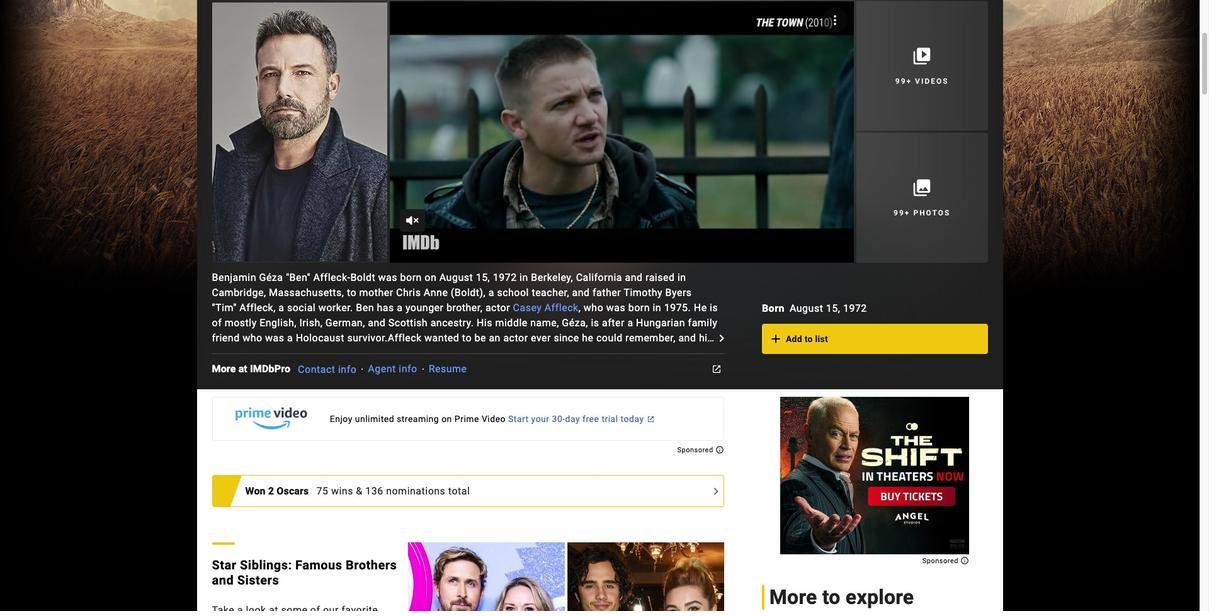 Task type: locate. For each thing, give the bounding box(es) containing it.
1 horizontal spatial which
[[672, 604, 700, 611]]

actor up his
[[486, 302, 510, 313]]

1 horizontal spatial including
[[461, 392, 504, 404]]

much
[[652, 453, 679, 465]]

english,
[[260, 317, 297, 329]]

ben affleck image
[[212, 2, 387, 261]]

and down hoping at the bottom of the page
[[233, 574, 251, 586]]

script inside which were great for ben's career, receiving renowned appreciation for his works at the sundance film festival. but the success he was having in independent films didn't last much longer and things got a little shaky for ben. he was living in an apartment with his brother casey and friend matt, getting tired of being turned down for the big roles in films and being given the forgettable supporting ones. since matt was having the same trouble, they decided to write their own script, where they could call all the shots. so, after finishing the script for
[[381, 513, 408, 525]]

it inside who took it to the head of miramax who bought the script giving ben and matt the control they wanted and, in december 5, 1997,
[[460, 559, 466, 571]]

is
[[710, 302, 718, 313], [591, 317, 599, 329]]

0 horizontal spatial the
[[409, 589, 426, 601]]

1 vertical spatial is
[[591, 317, 599, 329]]

0 vertical spatial two,
[[274, 543, 294, 555]]

1 horizontal spatial castle
[[588, 528, 618, 540]]

was released, making the two unknown actors famous. the film was nominated for 9 academy awards and won two, including best original screenplay for ben and matt. the film marked ben's breakthrough role, in which 
[[212, 574, 714, 611]]

he inside which were great for ben's career, receiving renowned appreciation for his works at the sundance film festival. but the success he was having in independent films didn't last much longer and things got a little shaky for ben. he was living in an apartment with his brother casey and friend matt, getting tired of being turned down for the big roles in films and being given the forgettable supporting ones. since matt was having the same trouble, they decided to write their own script, where they could call all the shots. so, after finishing the script for
[[433, 453, 444, 465]]

august up the add to list
[[790, 302, 824, 314]]

0 vertical spatial ben's
[[574, 377, 599, 389]]

friend
[[212, 332, 240, 344], [578, 362, 606, 374], [660, 468, 688, 480], [323, 559, 351, 571]]

0 horizontal spatial at
[[212, 453, 221, 465]]

0 vertical spatial he
[[694, 302, 707, 313]]

teen
[[602, 377, 623, 389]]

1 vertical spatial august
[[790, 302, 824, 314]]

of
[[212, 317, 222, 329], [703, 377, 713, 389], [273, 483, 283, 495], [525, 559, 535, 571]]

2 vertical spatial when
[[607, 407, 633, 419]]

castle up over
[[588, 528, 618, 540]]

great inside , they gave it to their agent, , who showed it to a few hollywood studios, finally being accepted by castle rock. it was great news for the two, but castle rock wasn't willing to give ben and matt the control over the project they were hoping for. it was friend
[[682, 528, 707, 540]]

on inside the affleck wanted to be an actor ever since he could remember, and his first acting experience was for a burger king commercial, when he was on the pbs mini-series, . it was also at that age when ben met his lifelong friend and fellow actor, . they played little league together and took drama classes together. ben's teen years consisted of mainly tv movies and small television appearances including
[[552, 347, 564, 359]]

.
[[338, 362, 341, 374], [246, 377, 249, 389], [338, 407, 341, 419], [345, 422, 348, 434]]

sponsored
[[677, 446, 715, 454], [923, 557, 961, 565]]

1 vertical spatial wanted
[[356, 574, 390, 586]]

it
[[344, 362, 351, 374], [651, 528, 657, 540], [292, 559, 298, 571]]

mostly down "tim" on the left of the page
[[225, 317, 257, 329]]

see more awards and nominations image
[[709, 484, 724, 499]]

1 vertical spatial which
[[672, 604, 700, 611]]

for up same
[[377, 483, 390, 495]]

0 horizontal spatial two,
[[274, 543, 294, 555]]

little up 'oscars'
[[292, 468, 313, 480]]

they inside who took it to the head of miramax who bought the script giving ben and matt the control they wanted and, in december 5, 1997,
[[333, 574, 353, 586]]

0 vertical spatial actor
[[486, 302, 510, 313]]

after inside which were great for ben's career, receiving renowned appreciation for his works at the sundance film festival. but the success he was having in independent films didn't last much longer and things got a little shaky for ben. he was living in an apartment with his brother casey and friend matt, getting tired of being turned down for the big roles in films and being given the forgettable supporting ones. since matt was having the same trouble, they decided to write their own script, where they could call all the shots. so, after finishing the script for
[[294, 513, 316, 525]]

0 horizontal spatial info
[[338, 363, 357, 375]]

0 vertical spatial their
[[539, 498, 560, 510]]

1 horizontal spatial on
[[552, 347, 564, 359]]

0 vertical spatial having
[[469, 453, 500, 465]]

1 vertical spatial could
[[673, 498, 699, 510]]

1 vertical spatial independent
[[515, 453, 574, 465]]

is up family
[[710, 302, 718, 313]]

friend down pbs
[[578, 362, 606, 374]]

0 horizontal spatial august
[[440, 271, 473, 283]]

an
[[489, 332, 501, 344], [464, 468, 476, 480]]

0 horizontal spatial film
[[292, 453, 310, 465]]

1 vertical spatial an
[[464, 468, 476, 480]]

at up getting
[[212, 453, 221, 465]]

which inside was released, making the two unknown actors famous. the film was nominated for 9 academy awards and won two, including best original screenplay for ben and matt. the film marked ben's breakthrough role, in which
[[672, 604, 700, 611]]

1975.
[[664, 302, 691, 313]]

big up the did
[[407, 407, 421, 419]]

all
[[212, 513, 223, 525]]

the down accepted
[[542, 543, 557, 555]]

of inside , who was born in 1975. he is of mostly english, irish, german, and scottish ancestry. his middle name, géza, is after a hungarian family friend who was a holocaust survivor.
[[212, 317, 222, 329]]

born
[[762, 302, 785, 314]]

1 vertical spatial took
[[436, 559, 457, 571]]

since
[[554, 332, 579, 344]]

ever
[[531, 332, 551, 344]]

1 info from the left
[[338, 363, 357, 375]]

he up "75 wins & 136 nominations total"
[[387, 468, 400, 480]]

0 horizontal spatial 15,
[[476, 271, 490, 283]]

0 vertical spatial when
[[488, 347, 513, 359]]

matt up head
[[517, 543, 539, 555]]

ben down finally in the bottom left of the page
[[476, 543, 494, 555]]

in up school
[[520, 271, 528, 283]]

0 horizontal spatial script
[[381, 513, 408, 525]]

0 vertical spatial wanted
[[425, 332, 459, 344]]

the down the sisters
[[250, 589, 265, 601]]

a right got
[[283, 468, 289, 480]]

0 horizontal spatial control
[[296, 574, 330, 586]]

1 vertical spatial 99+
[[894, 208, 911, 217]]

matt inside , they gave it to their agent, , who showed it to a few hollywood studios, finally being accepted by castle rock. it was great news for the two, but castle rock wasn't willing to give ben and matt the control over the project they were hoping for. it was friend
[[517, 543, 539, 555]]

the
[[567, 347, 582, 359], [224, 453, 239, 465], [373, 453, 388, 465], [393, 483, 408, 495], [571, 483, 586, 495], [351, 498, 366, 510], [226, 513, 241, 525], [363, 513, 378, 525], [256, 543, 271, 555], [542, 543, 557, 555], [620, 543, 635, 555], [481, 559, 496, 571], [641, 559, 656, 571], [278, 574, 293, 586], [250, 589, 265, 601]]

down
[[348, 483, 374, 495]]

finishing
[[319, 513, 360, 525]]

ben inside who took it to the head of miramax who bought the script giving ben and matt the control they wanted and, in december 5, 1997,
[[212, 574, 230, 586]]

add image
[[768, 331, 784, 346]]

0 horizontal spatial mostly
[[225, 317, 257, 329]]

1 vertical spatial script
[[659, 559, 686, 571]]

0 horizontal spatial including
[[212, 604, 255, 611]]

film
[[292, 453, 310, 465], [429, 589, 448, 601], [483, 604, 502, 611]]

and up "making"
[[212, 573, 234, 588]]

the right matt.
[[463, 604, 481, 611]]

having
[[469, 453, 500, 465], [317, 498, 348, 510]]

control up unknown
[[296, 574, 330, 586]]

was inside and . he made his big introduction into feature films in 1993 when he was cast in . after that, he did mostly independent films like
[[650, 407, 669, 419]]

after up mini-
[[602, 317, 625, 329]]

, for who
[[579, 302, 581, 313]]

were down news
[[212, 559, 235, 571]]

1 vertical spatial were
[[212, 559, 235, 571]]

pbs
[[585, 347, 605, 359]]

0 vertical spatial castle
[[588, 528, 618, 540]]

he inside which were great for ben's career, receiving renowned appreciation for his works at the sundance film festival. but the success he was having in independent films didn't last much longer and things got a little shaky for ben. he was living in an apartment with his brother casey and friend matt, getting tired of being turned down for the big roles in films and being given the forgettable supporting ones. since matt was having the same trouble, they decided to write their own script, where they could call all the shots. so, after finishing the script for
[[387, 468, 400, 480]]

films
[[542, 407, 566, 419], [530, 422, 554, 434], [576, 453, 600, 465], [466, 483, 490, 495]]

at down acting
[[239, 363, 248, 375]]

more for more to explore
[[770, 585, 817, 609]]

academy
[[551, 589, 595, 601]]

an right the be
[[489, 332, 501, 344]]

where
[[618, 498, 647, 510]]

99+
[[896, 77, 912, 85], [894, 208, 911, 217]]

burger
[[368, 347, 400, 359]]

0 horizontal spatial ben's
[[432, 438, 457, 450]]

star
[[212, 558, 237, 573]]

1 horizontal spatial script
[[659, 559, 686, 571]]

league
[[335, 377, 367, 389]]

0 vertical spatial which
[[332, 438, 360, 450]]

1 vertical spatial 15,
[[826, 302, 841, 314]]

group
[[390, 1, 854, 263], [212, 1, 387, 262], [408, 542, 724, 611]]

0 horizontal spatial which
[[332, 438, 360, 450]]

1 vertical spatial two,
[[680, 589, 700, 601]]

the down and,
[[409, 589, 426, 601]]

the up bought
[[620, 543, 635, 555]]

0 vertical spatial it
[[601, 513, 608, 525]]

0 horizontal spatial on
[[425, 271, 437, 283]]

1 vertical spatial ben's
[[432, 438, 457, 450]]

could inside which were great for ben's career, receiving renowned appreciation for his works at the sundance film festival. but the success he was having in independent films didn't last much longer and things got a little shaky for ben. he was living in an apartment with his brother casey and friend matt, getting tired of being turned down for the big roles in films and being given the forgettable supporting ones. since matt was having the same trouble, they decided to write their own script, where they could call all the shots. so, after finishing the script for
[[673, 498, 699, 510]]

99+ left videos
[[896, 77, 912, 85]]

years
[[625, 377, 651, 389]]

to inside which were great for ben's career, receiving renowned appreciation for his works at the sundance film festival. but the success he was having in independent films didn't last much longer and things got a little shaky for ben. he was living in an apartment with his brother casey and friend matt, getting tired of being turned down for the big roles in films and being given the forgettable supporting ones. since matt was having the same trouble, they decided to write their own script, where they could call all the shots. so, after finishing the script for
[[500, 498, 510, 510]]

ben
[[356, 302, 374, 313], [481, 362, 499, 374], [476, 543, 494, 555], [212, 574, 230, 586], [394, 604, 412, 611]]

social
[[287, 302, 316, 313]]

his
[[477, 317, 493, 329]]

experience
[[267, 347, 318, 359]]

1972 inside benjamin géza "ben" affleck-boldt was born on august 15, 1972 in berkeley, california and raised in cambridge, massachusetts, to mother chris anne (boldt), a school teacher, and father timothy byers "tim" affleck, a social worker. ben has a younger brother, actor
[[493, 271, 517, 283]]

he up living
[[433, 453, 444, 465]]

1 horizontal spatial film
[[429, 589, 448, 601]]

classes
[[490, 377, 526, 389]]

resume button
[[429, 363, 467, 375]]

script inside who took it to the head of miramax who bought the script giving ben and matt the control they wanted and, in december 5, 1997,
[[659, 559, 686, 571]]

in up byers
[[678, 271, 686, 283]]

0 vertical spatial born
[[400, 271, 422, 283]]

0 vertical spatial it
[[344, 362, 351, 374]]

festival.
[[313, 453, 351, 465]]

0 vertical spatial on
[[425, 271, 437, 283]]

friend inside the affleck wanted to be an actor ever since he could remember, and his first acting experience was for a burger king commercial, when he was on the pbs mini-series, . it was also at that age when ben met his lifelong friend and fellow actor, . they played little league together and took drama classes together. ben's teen years consisted of mainly tv movies and small television appearances including
[[578, 362, 606, 374]]

1 horizontal spatial their
[[623, 513, 644, 525]]

1 vertical spatial matt
[[517, 543, 539, 555]]

for.
[[273, 559, 289, 571]]

a right has at the left of the page
[[397, 302, 403, 313]]

2 horizontal spatial at
[[399, 362, 408, 374]]

little inside the affleck wanted to be an actor ever since he could remember, and his first acting experience was for a burger king commercial, when he was on the pbs mini-series, . it was also at that age when ben met his lifelong friend and fellow actor, . they played little league together and took drama classes together. ben's teen years consisted of mainly tv movies and small television appearances including
[[311, 377, 332, 389]]

1 horizontal spatial sponsored
[[923, 557, 961, 565]]

friend up first
[[212, 332, 240, 344]]

who down father
[[584, 302, 604, 313]]

irish,
[[300, 317, 323, 329]]

0 horizontal spatial when
[[453, 362, 478, 374]]

, up géza,
[[579, 302, 581, 313]]

were
[[363, 438, 386, 450], [212, 559, 235, 571]]

more inside more at imdbpro button
[[212, 363, 236, 375]]

on up the anne
[[425, 271, 437, 283]]

the
[[409, 589, 426, 601], [463, 604, 481, 611]]

2 horizontal spatial when
[[607, 407, 633, 419]]

mostly down the introduction
[[433, 422, 465, 434]]

ben inside benjamin géza "ben" affleck-boldt was born on august 15, 1972 in berkeley, california and raised in cambridge, massachusetts, to mother chris anne (boldt), a school teacher, and father timothy byers "tim" affleck, a social worker. ben has a younger brother, actor
[[356, 302, 374, 313]]

was up mother
[[378, 271, 398, 283]]

to left write
[[500, 498, 510, 510]]

1 horizontal spatial control
[[560, 543, 594, 555]]

script up hollywood
[[381, 513, 408, 525]]

's and
[[212, 422, 642, 450]]

2 horizontal spatial he
[[694, 302, 707, 313]]

big inside and . he made his big introduction into feature films in 1993 when he was cast in . after that, he did mostly independent films like
[[407, 407, 421, 419]]

independent inside and . he made his big introduction into feature films in 1993 when he was cast in . after that, he did mostly independent films like
[[468, 422, 527, 434]]

1 horizontal spatial it
[[460, 559, 466, 571]]

in inside who took it to the head of miramax who bought the script giving ben and matt the control they wanted and, in december 5, 1997,
[[416, 574, 425, 586]]

0 horizontal spatial wanted
[[356, 574, 390, 586]]

affleck down scottish in the left of the page
[[388, 332, 422, 344]]

of inside the affleck wanted to be an actor ever since he could remember, and his first acting experience was for a burger king commercial, when he was on the pbs mini-series, . it was also at that age when ben met his lifelong friend and fellow actor, . they played little league together and took drama classes together. ben's teen years consisted of mainly tv movies and small television appearances including
[[703, 377, 713, 389]]

casey affleck
[[513, 302, 579, 313]]

1 vertical spatial film
[[429, 589, 448, 601]]

photos
[[914, 208, 951, 217]]

to
[[347, 286, 357, 298], [462, 332, 472, 344], [805, 334, 813, 344], [500, 498, 510, 510], [610, 513, 620, 525], [333, 528, 342, 540], [441, 543, 451, 555], [469, 559, 478, 571], [823, 585, 841, 609]]

the up 'trouble,'
[[393, 483, 408, 495]]

99+ inside button
[[896, 77, 912, 85]]

1972
[[493, 271, 517, 283], [843, 302, 867, 314]]

was down success
[[403, 468, 422, 480]]

of down launch "icon"
[[703, 377, 713, 389]]

appearances
[[397, 392, 458, 404]]

the inside was released, making the two unknown actors famous. the film was nominated for 9 academy awards and won two, including best original screenplay for ben and matt. the film marked ben's breakthrough role, in which
[[250, 589, 265, 601]]

benjamin géza "ben" affleck-boldt was born on august 15, 1972 in berkeley, california and raised in cambridge, massachusetts, to mother chris anne (boldt), a school teacher, and father timothy byers "tim" affleck, a social worker. ben has a younger brother, actor
[[212, 271, 692, 313]]

0 vertical spatial including
[[461, 392, 504, 404]]

"tim"
[[212, 302, 237, 313]]

agent info
[[368, 363, 417, 375]]

trouble,
[[398, 498, 434, 510]]

0 horizontal spatial 1972
[[493, 271, 517, 283]]

video player application
[[390, 1, 854, 262]]

to inside who took it to the head of miramax who bought the script giving ben and matt the control they wanted and, in december 5, 1997,
[[469, 559, 478, 571]]

2 vertical spatial film
[[483, 604, 502, 611]]

was down but
[[301, 559, 320, 571]]

0 horizontal spatial after
[[294, 513, 316, 525]]

in right roles
[[455, 483, 464, 495]]

1 horizontal spatial wanted
[[425, 332, 459, 344]]

1 vertical spatial ,
[[548, 513, 550, 525]]

2 horizontal spatial ,
[[579, 302, 581, 313]]

0 vertical spatial casey
[[513, 302, 542, 313]]

1 vertical spatial 1972
[[843, 302, 867, 314]]

big
[[407, 407, 421, 419], [411, 483, 426, 495]]

few
[[353, 528, 371, 540]]

including inside was released, making the two unknown actors famous. the film was nominated for 9 academy awards and won two, including best original screenplay for ben and matt. the film marked ben's breakthrough role, in which
[[212, 604, 255, 611]]

success
[[391, 453, 430, 465]]

total
[[448, 485, 470, 497]]

matt inside which were great for ben's career, receiving renowned appreciation for his works at the sundance film festival. but the success he was having in independent films didn't last much longer and things got a little shaky for ben. he was living in an apartment with his brother casey and friend matt, getting tired of being turned down for the big roles in films and being given the forgettable supporting ones. since matt was having the same trouble, they decided to write their own script, where they could call all the shots. so, after finishing the script for
[[270, 498, 292, 510]]

matt down siblings:
[[253, 574, 276, 586]]

more at imdbpro
[[212, 363, 290, 375]]

he inside , who was born in 1975. he is of mostly english, irish, german, and scottish ancestry. his middle name, géza, is after a hungarian family friend who was a holocaust survivor.
[[694, 302, 707, 313]]

control
[[560, 543, 594, 555], [296, 574, 330, 586]]

who down shots.
[[261, 528, 281, 540]]

1 horizontal spatial at
[[239, 363, 248, 375]]

his up the given
[[554, 468, 568, 480]]

&
[[356, 485, 363, 497]]

0 vertical spatial big
[[407, 407, 421, 419]]

, inside , who was born in 1975. he is of mostly english, irish, german, and scottish ancestry. his middle name, géza, is after a hungarian family friend who was a holocaust survivor.
[[579, 302, 581, 313]]

he up pbs
[[582, 332, 594, 344]]

ben inside was released, making the two unknown actors famous. the film was nominated for 9 academy awards and won two, including best original screenplay for ben and matt. the film marked ben's breakthrough role, in which
[[394, 604, 412, 611]]

they up actors
[[333, 574, 353, 586]]

two
[[268, 589, 285, 601]]

friend inside which were great for ben's career, receiving renowned appreciation for his works at the sundance film festival. but the success he was having in independent films didn't last much longer and things got a little shaky for ben. he was living in an apartment with his brother casey and friend matt, getting tired of being turned down for the big roles in films and being given the forgettable supporting ones. since matt was having the same trouble, they decided to write their own script, where they could call all the shots. so, after finishing the script for
[[660, 468, 688, 480]]

in down the won
[[660, 604, 669, 611]]

august inside benjamin géza "ben" affleck-boldt was born on august 15, 1972 in berkeley, california and raised in cambridge, massachusetts, to mother chris anne (boldt), a school teacher, and father timothy byers "tim" affleck, a social worker. ben has a younger brother, actor
[[440, 271, 473, 283]]

1 vertical spatial casey
[[608, 468, 637, 480]]

holocaust
[[296, 332, 345, 344]]

little down contact
[[311, 377, 332, 389]]

1 horizontal spatial after
[[602, 317, 625, 329]]

being inside , they gave it to their agent, , who showed it to a few hollywood studios, finally being accepted by castle rock. it was great news for the two, but castle rock wasn't willing to give ben and matt the control over the project they were hoping for. it was friend
[[499, 528, 525, 540]]

0 vertical spatial matt
[[270, 498, 292, 510]]

they
[[251, 377, 274, 389]]

rock
[[348, 543, 372, 555]]

to left 'list'
[[805, 334, 813, 344]]

to down finishing
[[333, 528, 342, 540]]

his inside and . he made his big introduction into feature films in 1993 when he was cast in . after that, he did mostly independent films like
[[390, 407, 404, 419]]

1972 up school
[[493, 271, 517, 283]]

a down 'survivor.'
[[360, 347, 365, 359]]

1 vertical spatial affleck
[[388, 332, 422, 344]]

for
[[343, 347, 357, 359], [416, 438, 430, 450], [652, 438, 666, 450], [346, 468, 360, 480], [377, 483, 390, 495], [411, 513, 425, 525], [240, 543, 253, 555], [526, 589, 540, 601], [377, 604, 391, 611]]

fellow
[[629, 362, 658, 374]]

independent up with on the left bottom of the page
[[515, 453, 574, 465]]

ben left met
[[481, 362, 499, 374]]

two, inside was released, making the two unknown actors famous. the film was nominated for 9 academy awards and won two, including best original screenplay for ben and matt. the film marked ben's breakthrough role, in which
[[680, 589, 700, 601]]

took down resume "button"
[[433, 377, 454, 389]]

brother
[[571, 468, 605, 480]]

0 horizontal spatial it
[[292, 559, 298, 571]]

of down got
[[273, 483, 283, 495]]

sponsored content section
[[781, 397, 970, 565]]

benjamin
[[212, 271, 256, 283]]

took
[[433, 377, 454, 389], [436, 559, 457, 571]]

, down shots.
[[256, 528, 258, 540]]

great
[[389, 438, 413, 450], [682, 528, 707, 540]]

0 horizontal spatial were
[[212, 559, 235, 571]]

two, inside , they gave it to their agent, , who showed it to a few hollywood studios, finally being accepted by castle rock. it was great news for the two, but castle rock wasn't willing to give ben and matt the control over the project they were hoping for. it was friend
[[274, 543, 294, 555]]

1 horizontal spatial is
[[710, 302, 718, 313]]

0 horizontal spatial an
[[464, 468, 476, 480]]

was left 'cast'
[[650, 407, 669, 419]]

friend down the rock
[[323, 559, 351, 571]]

could inside the affleck wanted to be an actor ever since he could remember, and his first acting experience was for a burger king commercial, when he was on the pbs mini-series, . it was also at that age when ben met his lifelong friend and fellow actor, . they played little league together and took drama classes together. ben's teen years consisted of mainly tv movies and small television appearances including
[[596, 332, 623, 344]]

1 horizontal spatial an
[[489, 332, 501, 344]]

byers
[[666, 286, 692, 298]]

career,
[[460, 438, 492, 450]]

. down small
[[338, 407, 341, 419]]

star siblings: famous brothers and sisters
[[212, 558, 397, 588]]

info for contact info
[[338, 363, 357, 375]]

casey down "didn't"
[[608, 468, 637, 480]]

big up 'trouble,'
[[411, 483, 426, 495]]

ben down mother
[[356, 302, 374, 313]]

contact info
[[298, 363, 357, 375]]

1 horizontal spatial could
[[673, 498, 699, 510]]

1 vertical spatial actor
[[504, 332, 528, 344]]

they up "giving"
[[674, 543, 694, 555]]

0 vertical spatial sponsored
[[677, 446, 715, 454]]

he inside and . he made his big introduction into feature films in 1993 when he was cast in . after that, he did mostly independent films like
[[344, 407, 357, 419]]

99+ for 99+ videos
[[896, 77, 912, 85]]

1 vertical spatial control
[[296, 574, 330, 586]]

call
[[702, 498, 719, 510]]

at inside which were great for ben's career, receiving renowned appreciation for his works at the sundance film festival. but the success he was having in independent films didn't last much longer and things got a little shaky for ben. he was living in an apartment with his brother casey and friend matt, getting tired of being turned down for the big roles in films and being given the forgettable supporting ones. since matt was having the same trouble, they decided to write their own script, where they could call all the shots. so, after finishing the script for
[[212, 453, 221, 465]]

hollywood
[[374, 528, 424, 540]]

of down "tim" on the left of the page
[[212, 317, 222, 329]]

1 horizontal spatial great
[[682, 528, 707, 540]]

2 info from the left
[[399, 363, 417, 375]]

things
[[232, 468, 262, 480]]

0 vertical spatial took
[[433, 377, 454, 389]]

won
[[657, 589, 677, 601]]

actor inside the affleck wanted to be an actor ever since he could remember, and his first acting experience was for a burger king commercial, when he was on the pbs mini-series, . it was also at that age when ben met his lifelong friend and fellow actor, . they played little league together and took drama classes together. ben's teen years consisted of mainly tv movies and small television appearances including
[[504, 332, 528, 344]]

, up accepted
[[548, 513, 550, 525]]

0 horizontal spatial sponsored
[[677, 446, 715, 454]]

who inside , they gave it to their agent, , who showed it to a few hollywood studios, finally being accepted by castle rock. it was great news for the two, but castle rock wasn't willing to give ben and matt the control over the project they were hoping for. it was friend
[[261, 528, 281, 540]]

when
[[488, 347, 513, 359], [453, 362, 478, 374], [607, 407, 633, 419]]

so,
[[276, 513, 291, 525]]

was down ever
[[530, 347, 549, 359]]

and
[[625, 271, 643, 283], [572, 286, 590, 298], [368, 317, 386, 329], [679, 332, 696, 344], [609, 362, 627, 374], [412, 377, 430, 389], [299, 392, 317, 404], [639, 392, 657, 404], [212, 438, 230, 450], [212, 468, 230, 480], [640, 468, 658, 480], [493, 483, 511, 495], [497, 543, 514, 555], [212, 573, 234, 588], [233, 574, 251, 586], [637, 589, 654, 601], [415, 604, 432, 611]]

0 horizontal spatial ,
[[256, 528, 258, 540]]

99+ inside "button"
[[894, 208, 911, 217]]

1 vertical spatial including
[[212, 604, 255, 611]]

role,
[[637, 604, 657, 611]]

when up met
[[488, 347, 513, 359]]

0 vertical spatial could
[[596, 332, 623, 344]]

got
[[265, 468, 280, 480]]

were down after
[[363, 438, 386, 450]]

and,
[[393, 574, 413, 586]]

info down the king
[[399, 363, 417, 375]]

1 horizontal spatial he
[[387, 468, 400, 480]]

which up festival.
[[332, 438, 360, 450]]

a left few
[[345, 528, 351, 540]]

1 horizontal spatial info
[[399, 363, 417, 375]]

control inside who took it to the head of miramax who bought the script giving ben and matt the control they wanted and, in december 5, 1997,
[[296, 574, 330, 586]]

1 horizontal spatial it
[[344, 362, 351, 374]]



Task type: vqa. For each thing, say whether or not it's contained in the screenshot.
chevron right image
no



Task type: describe. For each thing, give the bounding box(es) containing it.
in up "total"
[[453, 468, 461, 480]]

mother
[[359, 286, 393, 298]]

feature
[[506, 407, 539, 419]]

the down & in the bottom left of the page
[[351, 498, 366, 510]]

boldt
[[350, 271, 376, 283]]

friend inside , they gave it to their agent, , who showed it to a few hollywood studios, finally being accepted by castle rock. it was great news for the two, but castle rock wasn't willing to give ben and matt the control over the project they were hoping for. it was friend
[[323, 559, 351, 571]]

the up "own"
[[571, 483, 586, 495]]

released,
[[664, 574, 707, 586]]

he up met
[[516, 347, 527, 359]]

of inside who took it to the head of miramax who bought the script giving ben and matt the control they wanted and, in december 5, 1997,
[[525, 559, 535, 571]]

studios,
[[427, 528, 464, 540]]

0 vertical spatial the
[[409, 589, 426, 601]]

géza,
[[562, 317, 588, 329]]

the down project
[[641, 559, 656, 571]]

. down 'more at imdbpro'
[[246, 377, 249, 389]]

0 horizontal spatial is
[[591, 317, 599, 329]]

1 horizontal spatial august
[[790, 302, 824, 314]]

a left school
[[489, 286, 494, 298]]

they down "own"
[[553, 513, 573, 525]]

1993
[[581, 407, 604, 419]]

won 2 oscars
[[245, 485, 309, 497]]

films up brother
[[576, 453, 600, 465]]

turned
[[314, 483, 345, 495]]

1 horizontal spatial having
[[469, 453, 500, 465]]

german,
[[326, 317, 365, 329]]

the up few
[[363, 513, 378, 525]]

gave
[[576, 513, 598, 525]]

he up 's
[[635, 407, 647, 419]]

agent info button
[[368, 363, 417, 375]]

being up write
[[514, 483, 540, 495]]

chris
[[396, 286, 421, 298]]

sundance
[[242, 453, 289, 465]]

was down english,
[[265, 332, 284, 344]]

. left after
[[345, 422, 348, 434]]

and inside who took it to the head of miramax who bought the script giving ben and matt the control they wanted and, in december 5, 1997,
[[233, 574, 251, 586]]

a up experience
[[287, 332, 293, 344]]

a inside , they gave it to their agent, , who showed it to a few hollywood studios, finally being accepted by castle rock. it was great news for the two, but castle rock wasn't willing to give ben and matt the control over the project they were hoping for. it was friend
[[345, 528, 351, 540]]

being left 75
[[285, 483, 312, 495]]

and down california
[[572, 286, 590, 298]]

and inside 'star siblings: famous brothers and sisters'
[[212, 573, 234, 588]]

1 horizontal spatial 15,
[[826, 302, 841, 314]]

born inside benjamin géza "ben" affleck-boldt was born on august 15, 1972 in berkeley, california and raised in cambridge, massachusetts, to mother chris anne (boldt), a school teacher, and father timothy byers "tim" affleck, a social worker. ben has a younger brother, actor
[[400, 271, 422, 283]]

after
[[351, 422, 374, 434]]

volume off image
[[405, 213, 420, 228]]

mostly inside , who was born in 1975. he is of mostly english, irish, german, and scottish ancestry. his middle name, géza, is after a hungarian family friend who was a holocaust survivor.
[[225, 317, 257, 329]]

ben's inside the affleck wanted to be an actor ever since he could remember, and his first acting experience was for a burger king commercial, when he was on the pbs mini-series, . it was also at that age when ben met his lifelong friend and fellow actor, . they played little league together and took drama classes together. ben's teen years consisted of mainly tv movies and small television appearances including
[[574, 377, 599, 389]]

and inside and . he made his big introduction into feature films in 1993 when he was cast in . after that, he did mostly independent films like
[[639, 392, 657, 404]]

was up contact info button
[[321, 347, 340, 359]]

matt.
[[435, 604, 460, 611]]

didn't
[[603, 453, 629, 465]]

who down over
[[582, 559, 602, 571]]

anne
[[424, 286, 448, 298]]

last
[[632, 453, 650, 465]]

ben's inside which were great for ben's career, receiving renowned appreciation for his works at the sundance film festival. but the success he was having in independent films didn't last much longer and things got a little shaky for ben. he was living in an apartment with his brother casey and friend matt, getting tired of being turned down for the big roles in films and being given the forgettable supporting ones. since matt was having the same trouble, they decided to write their own script, where they could call all the shots. so, after finishing the script for
[[432, 438, 457, 450]]

born august 15, 1972
[[762, 302, 867, 314]]

the right all
[[226, 513, 241, 525]]

when inside and . he made his big introduction into feature films in 1993 when he was cast in . after that, he did mostly independent films like
[[607, 407, 633, 419]]

sisters
[[237, 573, 279, 588]]

his down family
[[699, 332, 713, 344]]

and inside , who was born in 1975. he is of mostly english, irish, german, and scottish ancestry. his middle name, géza, is after a hungarian family friend who was a holocaust survivor.
[[368, 317, 386, 329]]

to inside button
[[805, 334, 813, 344]]

and down the played
[[299, 392, 317, 404]]

affleck,
[[240, 302, 276, 313]]

breakthrough
[[571, 604, 634, 611]]

great inside which were great for ben's career, receiving renowned appreciation for his works at the sundance film festival. but the success he was having in independent films didn't last much longer and things got a little shaky for ben. he was living in an apartment with his brother casey and friend matt, getting tired of being turned down for the big roles in films and being given the forgettable supporting ones. since matt was having the same trouble, they decided to write their own script, where they could call all the shots. so, after finishing the script for
[[389, 438, 413, 450]]

99+ for 99+ photos
[[894, 208, 911, 217]]

a inside the affleck wanted to be an actor ever since he could remember, and his first acting experience was for a burger king commercial, when he was on the pbs mini-series, . it was also at that age when ben met his lifelong friend and fellow actor, . they played little league together and took drama classes together. ben's teen years consisted of mainly tv movies and small television appearances including
[[360, 347, 365, 359]]

timothy
[[624, 286, 663, 298]]

a inside which were great for ben's career, receiving renowned appreciation for his works at the sundance film festival. but the success he was having in independent films didn't last much longer and things got a little shaky for ben. he was living in an apartment with his brother casey and friend matt, getting tired of being turned down for the big roles in films and being given the forgettable supporting ones. since matt was having the same trouble, they decided to write their own script, where they could call all the shots. so, after finishing the script for
[[283, 468, 289, 480]]

for up down
[[346, 468, 360, 480]]

, for they
[[548, 513, 550, 525]]

ben inside , they gave it to their agent, , who showed it to a few hollywood studios, finally being accepted by castle rock. it was great news for the two, but castle rock wasn't willing to give ben and matt the control over the project they were hoping for. it was friend
[[476, 543, 494, 555]]

films up decided
[[466, 483, 490, 495]]

of inside which were great for ben's career, receiving renowned appreciation for his works at the sundance film festival. but the success he was having in independent films didn't last much longer and things got a little shaky for ben. he was living in an apartment with his brother casey and friend matt, getting tired of being turned down for the big roles in films and being given the forgettable supporting ones. since matt was having the same trouble, they decided to write their own script, where they could call all the shots. so, after finishing the script for
[[273, 483, 283, 495]]

actor,
[[661, 362, 687, 374]]

sponsored inside sponsored content section
[[923, 557, 961, 565]]

take a closer look at the various roles ben affleck has played throughout his acting career. image
[[390, 1, 854, 263]]

to inside benjamin géza "ben" affleck-boldt was born on august 15, 1972 in berkeley, california and raised in cambridge, massachusetts, to mother chris anne (boldt), a school teacher, and father timothy byers "tim" affleck, a social worker. ben has a younger brother, actor
[[347, 286, 357, 298]]

script,
[[586, 498, 615, 510]]

5,
[[479, 574, 487, 586]]

write
[[512, 498, 536, 510]]

awards
[[598, 589, 634, 601]]

it inside the affleck wanted to be an actor ever since he could remember, and his first acting experience was for a burger king commercial, when he was on the pbs mini-series, . it was also at that age when ben met his lifelong friend and fellow actor, . they played little league together and took drama classes together. ben's teen years consisted of mainly tv movies and small television appearances including
[[344, 362, 351, 374]]

their inside which were great for ben's career, receiving renowned appreciation for his works at the sundance film festival. but the success he was having in independent films didn't last much longer and things got a little shaky for ben. he was living in an apartment with his brother casey and friend matt, getting tired of being turned down for the big roles in films and being given the forgettable supporting ones. since matt was having the same trouble, they decided to write their own script, where they could call all the shots. so, after finishing the script for
[[539, 498, 560, 510]]

an inside which were great for ben's career, receiving renowned appreciation for his works at the sundance film festival. but the success he was having in independent films didn't last much longer and things got a little shaky for ben. he was living in an apartment with his brother casey and friend matt, getting tired of being turned down for the big roles in films and being given the forgettable supporting ones. since matt was having the same trouble, they decided to write their own script, where they could call all the shots. so, after finishing the script for
[[464, 468, 476, 480]]

2 horizontal spatial it
[[651, 528, 657, 540]]

films left like
[[530, 422, 554, 434]]

friend inside , who was born in 1975. he is of mostly english, irish, german, and scottish ancestry. his middle name, géza, is after a hungarian family friend who was a holocaust survivor.
[[212, 332, 240, 344]]

same
[[369, 498, 395, 510]]

0 horizontal spatial casey
[[513, 302, 542, 313]]

0 vertical spatial affleck
[[545, 302, 579, 313]]

at inside button
[[239, 363, 248, 375]]

to down studios, at the left bottom of the page
[[441, 543, 451, 555]]

start your 30-day free trial today
[[508, 414, 644, 424]]

video autoplay preference image
[[828, 13, 843, 28]]

your
[[531, 414, 550, 424]]

info for agent info
[[399, 363, 417, 375]]

took inside the affleck wanted to be an actor ever since he could remember, and his first acting experience was for a burger king commercial, when he was on the pbs mini-series, . it was also at that age when ben met his lifelong friend and fellow actor, . they played little league together and took drama classes together. ben's teen years consisted of mainly tv movies and small television appearances including
[[433, 377, 454, 389]]

for down famous.
[[377, 604, 391, 611]]

the up siblings:
[[256, 543, 271, 555]]

more at imdbpro button
[[212, 362, 298, 377]]

independent inside which were great for ben's career, receiving renowned appreciation for his works at the sundance film festival. but the success he was having in independent films didn't last much longer and things got a little shaky for ben. he was living in an apartment with his brother casey and friend matt, getting tired of being turned down for the big roles in films and being given the forgettable supporting ones. since matt was having the same trouble, they decided to write their own script, where they could call all the shots. so, after finishing the script for
[[515, 453, 574, 465]]

watch ben affleck | career retrospective element
[[390, 1, 854, 262]]

for inside , they gave it to their agent, , who showed it to a few hollywood studios, finally being accepted by castle rock. it was great news for the two, but castle rock wasn't willing to give ben and matt the control over the project they were hoping for. it was friend
[[240, 543, 253, 555]]

actors
[[334, 589, 364, 601]]

born inside , who was born in 1975. he is of mostly english, irish, german, and scottish ancestry. his middle name, géza, is after a hungarian family friend who was a holocaust survivor.
[[628, 302, 650, 313]]

brothers
[[346, 558, 397, 573]]

roles
[[428, 483, 452, 495]]

were inside which were great for ben's career, receiving renowned appreciation for his works at the sundance film festival. but the success he was having in independent films didn't last much longer and things got a little shaky for ben. he was living in an apartment with his brother casey and friend matt, getting tired of being turned down for the big roles in films and being given the forgettable supporting ones. since matt was having the same trouble, they decided to write their own script, where they could call all the shots. so, after finishing the script for
[[363, 438, 386, 450]]

the down for.
[[278, 574, 293, 586]]

cambridge,
[[212, 286, 266, 298]]

name,
[[531, 317, 559, 329]]

videos
[[915, 77, 949, 85]]

living
[[425, 468, 450, 480]]

was up league
[[354, 362, 373, 374]]

bought
[[605, 559, 638, 571]]

2 vertical spatial it
[[292, 559, 298, 571]]

on inside benjamin géza "ben" affleck-boldt was born on august 15, 1972 in berkeley, california and raised in cambridge, massachusetts, to mother chris anne (boldt), a school teacher, and father timothy byers "tim" affleck, a social worker. ben has a younger brother, actor
[[425, 271, 437, 283]]

with
[[531, 468, 551, 480]]

that
[[411, 362, 430, 374]]

for up much
[[652, 438, 666, 450]]

which inside which were great for ben's career, receiving renowned appreciation for his works at the sundance film festival. but the success he was having in independent films didn't last much longer and things got a little shaky for ben. he was living in an apartment with his brother casey and friend matt, getting tired of being turned down for the big roles in films and being given the forgettable supporting ones. since matt was having the same trouble, they decided to write their own script, where they could call all the shots. so, after finishing the script for
[[332, 438, 360, 450]]

in inside was released, making the two unknown actors famous. the film was nominated for 9 academy awards and won two, including best original screenplay for ben and matt. the film marked ben's breakthrough role, in which
[[660, 604, 669, 611]]

the up 'things'
[[224, 453, 239, 465]]

apartment
[[479, 468, 528, 480]]

1 vertical spatial it
[[323, 528, 330, 540]]

were inside , they gave it to their agent, , who showed it to a few hollywood studios, finally being accepted by castle rock. it was great news for the two, but castle rock wasn't willing to give ben and matt the control over the project they were hoping for. it was friend
[[212, 559, 235, 571]]

wanted inside who took it to the head of miramax who bought the script giving ben and matt the control they wanted and, in december 5, 1997,
[[356, 574, 390, 586]]

1 vertical spatial when
[[453, 362, 478, 374]]

and up getting
[[212, 468, 230, 480]]

and down last
[[640, 468, 658, 480]]

ones.
[[212, 498, 238, 510]]

who down willing
[[413, 559, 433, 571]]

affleck inside the affleck wanted to be an actor ever since he could remember, and his first acting experience was for a burger king commercial, when he was on the pbs mini-series, . it was also at that age when ben met his lifelong friend and fellow actor, . they played little league together and took drama classes together. ben's teen years consisted of mainly tv movies and small television appearances including
[[388, 332, 422, 344]]

15, inside benjamin géza "ben" affleck-boldt was born on august 15, 1972 in berkeley, california and raised in cambridge, massachusetts, to mother chris anne (boldt), a school teacher, and father timothy byers "tim" affleck, a social worker. ben has a younger brother, actor
[[476, 271, 490, 283]]

took inside who took it to the head of miramax who bought the script giving ben and matt the control they wanted and, in december 5, 1997,
[[436, 559, 457, 571]]

brother,
[[447, 302, 483, 313]]

into
[[485, 407, 503, 419]]

2 vertical spatial ,
[[256, 528, 258, 540]]

1 horizontal spatial the
[[463, 604, 481, 611]]

30-
[[552, 414, 565, 424]]

little inside which were great for ben's career, receiving renowned appreciation for his works at the sundance film festival. but the success he was having in independent films didn't last much longer and things got a little shaky for ben. he was living in an apartment with his brother casey and friend matt, getting tired of being turned down for the big roles in films and being given the forgettable supporting ones. since matt was having the same trouble, they decided to write their own script, where they could call all the shots. so, after finishing the script for
[[292, 468, 313, 480]]

at inside the affleck wanted to be an actor ever since he could remember, and his first acting experience was for a burger king commercial, when he was on the pbs mini-series, . it was also at that age when ben met his lifelong friend and fellow actor, . they played little league together and took drama classes together. ben's teen years consisted of mainly tv movies and small television appearances including
[[399, 362, 408, 374]]

father
[[593, 286, 621, 298]]

television
[[348, 392, 394, 404]]

to inside the affleck wanted to be an actor ever since he could remember, and his first acting experience was for a burger king commercial, when he was on the pbs mini-series, . it was also at that age when ben met his lifelong friend and fellow actor, . they played little league together and took drama classes together. ben's teen years consisted of mainly tv movies and small television appearances including
[[462, 332, 472, 344]]

explore
[[846, 585, 914, 609]]

movies
[[262, 392, 296, 404]]

in right 'cast'
[[695, 407, 704, 419]]

given
[[543, 483, 568, 495]]

in right the "30-"
[[569, 407, 578, 419]]

the up 5,
[[481, 559, 496, 571]]

2 horizontal spatial film
[[483, 604, 502, 611]]

met
[[502, 362, 520, 374]]

for left the 9
[[526, 589, 540, 601]]

was down 'oscars'
[[295, 498, 314, 510]]

they up agent,
[[650, 498, 670, 510]]

a up remember,
[[628, 317, 633, 329]]

start your 30-day free trial today link
[[212, 397, 724, 441]]

big inside which were great for ben's career, receiving renowned appreciation for his works at the sundance film festival. but the success he was having in independent films didn't last much longer and things got a little shaky for ben. he was living in an apartment with his brother casey and friend matt, getting tired of being turned down for the big roles in films and being given the forgettable supporting ones. since matt was having the same trouble, they decided to write their own script, where they could call all the shots. so, after finishing the script for
[[411, 483, 426, 495]]

the inside the affleck wanted to be an actor ever since he could remember, and his first acting experience was for a burger king commercial, when he was on the pbs mini-series, . it was also at that age when ben met his lifelong friend and fellow actor, . they played little league together and took drama classes together. ben's teen years consisted of mainly tv movies and small television appearances including
[[567, 347, 582, 359]]

since
[[241, 498, 267, 510]]

was up the won
[[642, 574, 661, 586]]

in up apartment
[[503, 453, 512, 465]]

california
[[576, 271, 622, 283]]

a up english,
[[279, 302, 284, 313]]

their inside , they gave it to their agent, , who showed it to a few hollywood studios, finally being accepted by castle rock. it was great news for the two, but castle rock wasn't willing to give ben and matt the control over the project they were hoping for. it was friend
[[623, 513, 644, 525]]

and down that
[[412, 377, 430, 389]]

day
[[565, 414, 580, 424]]

add
[[786, 334, 802, 344]]

and down apartment
[[493, 483, 511, 495]]

consisted
[[654, 377, 700, 389]]

1 horizontal spatial 1972
[[843, 302, 867, 314]]

famous
[[295, 558, 342, 573]]

to left the explore
[[823, 585, 841, 609]]

and up "timothy"
[[625, 271, 643, 283]]

actor inside benjamin géza "ben" affleck-boldt was born on august 15, 1972 in berkeley, california and raised in cambridge, massachusetts, to mother chris anne (boldt), a school teacher, and father timothy byers "tim" affleck, a social worker. ben has a younger brother, actor
[[486, 302, 510, 313]]

after inside , who was born in 1975. he is of mostly english, irish, german, and scottish ancestry. his middle name, géza, is after a hungarian family friend who was a holocaust survivor.
[[602, 317, 625, 329]]

wasn't
[[374, 543, 405, 555]]

films up like
[[542, 407, 566, 419]]

was down career,
[[447, 453, 466, 465]]

together
[[369, 377, 410, 389]]

and down mini-
[[609, 362, 627, 374]]

matt inside who took it to the head of miramax who bought the script giving ben and matt the control they wanted and, in december 5, 1997,
[[253, 574, 276, 586]]

and down family
[[679, 332, 696, 344]]

add to list button
[[762, 323, 988, 354]]

nominated
[[473, 589, 523, 601]]

the up ben.
[[373, 453, 388, 465]]

2 horizontal spatial it
[[601, 513, 608, 525]]

appreciation
[[590, 438, 649, 450]]

raised
[[646, 271, 675, 283]]

's
[[632, 422, 639, 434]]

original
[[282, 604, 319, 611]]

they down roles
[[437, 498, 457, 510]]

together.
[[529, 377, 571, 389]]

launch image
[[709, 362, 724, 377]]

acting
[[234, 347, 264, 359]]

to down script,
[[610, 513, 620, 525]]

was down december
[[450, 589, 470, 601]]

for down the did
[[416, 438, 430, 450]]

more to explore
[[770, 585, 914, 609]]

his right met
[[523, 362, 537, 374]]

age
[[433, 362, 450, 374]]

was inside benjamin géza "ben" affleck-boldt was born on august 15, 1972 in berkeley, california and raised in cambridge, massachusetts, to mother chris anne (boldt), a school teacher, and father timothy byers "tim" affleck, a social worker. ben has a younger brother, actor
[[378, 271, 398, 283]]

and inside , they gave it to their agent, , who showed it to a few hollywood studios, finally being accepted by castle rock. it was great news for the two, but castle rock wasn't willing to give ben and matt the control over the project they were hoping for. it was friend
[[497, 543, 514, 555]]

showed
[[284, 528, 321, 540]]

an inside the affleck wanted to be an actor ever since he could remember, and his first acting experience was for a burger king commercial, when he was on the pbs mini-series, . it was also at that age when ben met his lifelong friend and fellow actor, . they played little league together and took drama classes together. ben's teen years consisted of mainly tv movies and small television appearances including
[[489, 332, 501, 344]]

and inside the 's and
[[212, 438, 230, 450]]

also
[[376, 362, 396, 374]]

and up role,
[[637, 589, 654, 601]]

, they gave it to their agent, , who showed it to a few hollywood studios, finally being accepted by castle rock. it was great news for the two, but castle rock wasn't willing to give ben and matt the control over the project they were hoping for. it was friend
[[212, 513, 707, 571]]

was down agent,
[[660, 528, 679, 540]]

ben inside the affleck wanted to be an actor ever since he could remember, and his first acting experience was for a burger king commercial, when he was on the pbs mini-series, . it was also at that age when ben met his lifelong friend and fellow actor, . they played little league together and took drama classes together. ben's teen years consisted of mainly tv movies and small television appearances including
[[481, 362, 499, 374]]

news
[[212, 543, 237, 555]]

. up league
[[338, 362, 341, 374]]

shots.
[[244, 513, 274, 525]]

for down 'trouble,'
[[411, 513, 425, 525]]

his up much
[[669, 438, 683, 450]]

in inside , who was born in 1975. he is of mostly english, irish, german, and scottish ancestry. his middle name, géza, is after a hungarian family friend who was a holocaust survivor.
[[653, 302, 662, 313]]

and left matt.
[[415, 604, 432, 611]]

including inside the affleck wanted to be an actor ever since he could remember, and his first acting experience was for a burger king commercial, when he was on the pbs mini-series, . it was also at that age when ben met his lifelong friend and fellow actor, . they played little league together and took drama classes together. ben's teen years consisted of mainly tv movies and small television appearances including
[[461, 392, 504, 404]]

but
[[297, 543, 312, 555]]

ben's inside was released, making the two unknown actors famous. the film was nominated for 9 academy awards and won two, including best original screenplay for ben and matt. the film marked ben's breakthrough role, in which
[[543, 604, 568, 611]]

1 vertical spatial castle
[[315, 543, 345, 555]]

0 horizontal spatial having
[[317, 498, 348, 510]]

géza
[[259, 271, 283, 283]]

mostly inside and . he made his big introduction into feature films in 1993 when he was cast in . after that, he did mostly independent films like
[[433, 422, 465, 434]]

75
[[317, 485, 328, 497]]

casey inside which were great for ben's career, receiving renowned appreciation for his works at the sundance film festival. but the success he was having in independent films didn't last much longer and things got a little shaky for ben. he was living in an apartment with his brother casey and friend matt, getting tired of being turned down for the big roles in films and being given the forgettable supporting ones. since matt was having the same trouble, they decided to write their own script, where they could call all the shots. so, after finishing the script for
[[608, 468, 637, 480]]

control inside , they gave it to their agent, , who showed it to a few hollywood studios, finally being accepted by castle rock. it was great news for the two, but castle rock wasn't willing to give ben and matt the control over the project they were hoping for. it was friend
[[560, 543, 594, 555]]

who up acting
[[243, 332, 262, 344]]

0 vertical spatial is
[[710, 302, 718, 313]]

finally
[[467, 528, 496, 540]]

head
[[499, 559, 522, 571]]

production art image
[[408, 542, 724, 611]]

he left the did
[[401, 422, 413, 434]]

more for more at imdbpro
[[212, 363, 236, 375]]

introduction
[[424, 407, 482, 419]]

film inside which were great for ben's career, receiving renowned appreciation for his works at the sundance film festival. but the success he was having in independent films didn't last much longer and things got a little shaky for ben. he was living in an apartment with his brother casey and friend matt, getting tired of being turned down for the big roles in films and being given the forgettable supporting ones. since matt was having the same trouble, they decided to write their own script, where they could call all the shots. so, after finishing the script for
[[292, 453, 310, 465]]

wanted inside the affleck wanted to be an actor ever since he could remember, and his first acting experience was for a burger king commercial, when he was on the pbs mini-series, . it was also at that age when ben met his lifelong friend and fellow actor, . they played little league together and took drama classes together. ben's teen years consisted of mainly tv movies and small television appearances including
[[425, 332, 459, 344]]

for inside the affleck wanted to be an actor ever since he could remember, and his first acting experience was for a burger king commercial, when he was on the pbs mini-series, . it was also at that age when ben met his lifelong friend and fellow actor, . they played little league together and took drama classes together. ben's teen years consisted of mainly tv movies and small television appearances including
[[343, 347, 357, 359]]

tired
[[248, 483, 270, 495]]

was down father
[[606, 302, 626, 313]]

has
[[377, 302, 394, 313]]

75 wins & 136 nominations total
[[317, 485, 470, 497]]



